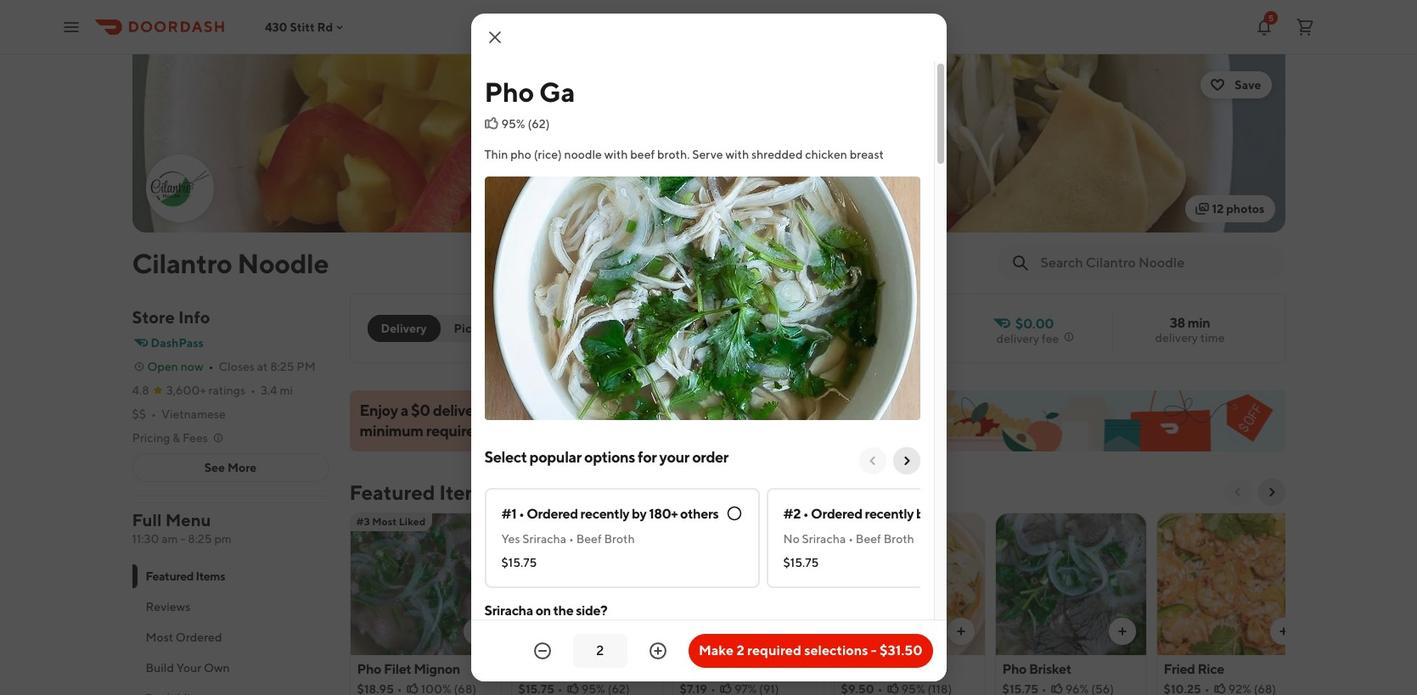 Task type: describe. For each thing, give the bounding box(es) containing it.
pho brisket image
[[996, 513, 1146, 656]]

liked for filet
[[399, 516, 426, 528]]

1 vertical spatial featured
[[146, 570, 194, 584]]

delivery fee
[[997, 332, 1060, 346]]

- for 2
[[871, 643, 877, 659]]

own
[[204, 662, 230, 675]]

recently for 60+
[[865, 507, 914, 523]]

pho ga button
[[511, 513, 663, 696]]

#2 for #2 • ordered recently by 60+ others
[[784, 507, 801, 523]]

8:25 inside 'full menu 11:30 am - 8:25 pm'
[[188, 533, 212, 546]]

rolls
[[716, 662, 745, 678]]

make
[[699, 643, 734, 659]]

0 vertical spatial fee
[[1042, 332, 1060, 346]]

beef for yes sriracha • beef broth
[[576, 533, 602, 546]]

• left 3.4
[[251, 384, 256, 398]]

• up yes
[[519, 507, 524, 523]]

38 min delivery time
[[1156, 315, 1225, 345]]

featured inside "heading"
[[350, 481, 435, 505]]

full
[[132, 511, 162, 530]]

group order
[[530, 322, 601, 336]]

noodle
[[565, 148, 602, 161]]

sriracha for no
[[802, 533, 846, 546]]

vermicelli noodle image
[[835, 513, 985, 656]]

(rice)
[[534, 148, 562, 161]]

pho ga dialog
[[471, 14, 1042, 696]]

0 items, open order cart image
[[1295, 17, 1316, 37]]

1 horizontal spatial delivery
[[997, 332, 1040, 346]]

broth for yes sriracha • beef broth
[[604, 533, 635, 546]]

store info
[[132, 308, 210, 327]]

ordered for #2
[[811, 507, 863, 523]]

add item to cart image for vermicelli noodle "image"
[[954, 625, 968, 639]]

full menu 11:30 am - 8:25 pm
[[132, 511, 232, 546]]

60+
[[934, 507, 958, 523]]

add item to cart image for 'fresh rolls' image
[[793, 625, 807, 639]]

am
[[162, 533, 178, 546]]

menu
[[165, 511, 211, 530]]

photos
[[1227, 202, 1265, 216]]

no
[[784, 533, 800, 546]]

delivery inside enjoy a $0 delivery fee on your first order, $5 subtotal minimum required.
[[433, 402, 486, 420]]

featured items heading
[[350, 479, 492, 506]]

items inside "heading"
[[439, 481, 492, 505]]

make 2 required selections - $31.50 button
[[689, 635, 933, 669]]

pricing & fees
[[132, 432, 208, 445]]

see more button
[[133, 454, 328, 482]]

$0.00
[[1016, 316, 1054, 332]]

serve
[[692, 148, 723, 161]]

noodle for vermicelli noodle
[[903, 662, 948, 678]]

closes
[[219, 360, 255, 374]]

at
[[257, 360, 268, 374]]

next button of carousel image
[[1265, 486, 1279, 499]]

others for #2 • ordered recently by 60+ others
[[960, 507, 998, 523]]

vermicelli
[[841, 662, 901, 678]]

430 stitt rd button
[[265, 20, 347, 34]]

&
[[173, 432, 180, 445]]

most inside button
[[146, 631, 173, 645]]

broth for no sriracha • beef broth
[[884, 533, 915, 546]]

selections
[[805, 643, 869, 659]]

others for #1 • ordered recently by 180+ others
[[680, 507, 719, 523]]

$0
[[411, 402, 430, 420]]

for
[[638, 449, 657, 467]]

order
[[568, 322, 601, 336]]

liked for noodle
[[881, 516, 908, 528]]

pho ga inside dialog
[[485, 76, 575, 108]]

build
[[146, 662, 174, 675]]

see
[[204, 461, 225, 475]]

#1 for #1 • ordered recently by 180+ others
[[502, 507, 517, 523]]

38
[[1170, 315, 1186, 331]]

ordered inside button
[[176, 631, 222, 645]]

most for vermicelli
[[855, 516, 879, 528]]

#1 • ordered recently by 180+ others
[[502, 507, 719, 523]]

• closes at 8:25 pm
[[209, 360, 316, 374]]

thin
[[485, 148, 508, 161]]

yes
[[502, 533, 520, 546]]

make 2 required selections - $31.50
[[699, 643, 923, 659]]

mignon
[[414, 662, 460, 678]]

pho ga image
[[512, 513, 662, 656]]

enjoy
[[360, 402, 398, 420]]

broth.
[[658, 148, 690, 161]]

pho
[[511, 148, 532, 161]]

2 with from the left
[[726, 148, 749, 161]]

breast
[[850, 148, 884, 161]]

fresh
[[680, 662, 714, 678]]

fried rice button
[[1157, 513, 1309, 696]]

mi
[[280, 384, 293, 398]]

add item to cart image for fried rice image
[[1277, 625, 1291, 639]]

cilantro noodle
[[132, 247, 329, 279]]

reviews
[[146, 601, 191, 614]]

• right now
[[209, 360, 214, 374]]

1 horizontal spatial 8:25
[[270, 360, 294, 374]]

open
[[147, 360, 178, 374]]

more
[[228, 461, 257, 475]]

your inside pho ga dialog
[[660, 449, 690, 467]]

2
[[737, 643, 745, 659]]

Current quantity is 2 number field
[[583, 642, 617, 661]]

$15.75 for yes
[[502, 557, 537, 570]]

by for 60+
[[916, 507, 931, 523]]

$$ • vietnamese
[[132, 408, 226, 421]]

now
[[181, 360, 204, 374]]

$15.75 for no
[[784, 557, 819, 570]]

pm
[[214, 533, 232, 546]]

delivery inside 38 min delivery time
[[1156, 331, 1199, 345]]

sriracha for yes
[[523, 533, 567, 546]]

fried rice image
[[1157, 513, 1308, 656]]

select
[[485, 449, 527, 467]]

chicken
[[806, 148, 848, 161]]

your
[[176, 662, 201, 675]]

shredded
[[752, 148, 803, 161]]

reviews button
[[132, 592, 329, 623]]

time
[[1201, 331, 1225, 345]]

11:30
[[132, 533, 159, 546]]

see more
[[204, 461, 257, 475]]

• up no sriracha • beef broth
[[803, 507, 809, 523]]

order
[[692, 449, 729, 467]]

previous button of carousel image
[[1231, 486, 1245, 499]]

popular
[[530, 449, 582, 467]]

brisket
[[1029, 662, 1072, 678]]

430
[[265, 20, 288, 34]]

thin pho (rice) noodle with beef broth. serve with shredded chicken breast
[[485, 148, 884, 161]]

ratings
[[209, 384, 245, 398]]

beef for no sriracha • beef broth
[[856, 533, 882, 546]]

$31.50
[[880, 643, 923, 659]]

delivery
[[381, 322, 427, 336]]

save button
[[1201, 71, 1272, 99]]

• right $$
[[151, 408, 156, 421]]



Task type: locate. For each thing, give the bounding box(es) containing it.
featured items up #3 most liked
[[350, 481, 492, 505]]

1 horizontal spatial featured
[[350, 481, 435, 505]]

first
[[566, 402, 593, 420]]

liked up no sriracha • beef broth
[[881, 516, 908, 528]]

#1 inside pho ga dialog
[[502, 507, 517, 523]]

order,
[[595, 402, 634, 420]]

0 horizontal spatial your
[[533, 402, 564, 420]]

1 horizontal spatial others
[[960, 507, 998, 523]]

#2 • ordered recently by 60+ others
[[784, 507, 998, 523]]

1 others from the left
[[680, 507, 719, 523]]

by left 60+
[[916, 507, 931, 523]]

beef down the #1 most liked
[[856, 533, 882, 546]]

0 horizontal spatial $15.75
[[502, 557, 537, 570]]

1 vertical spatial ga
[[545, 662, 563, 678]]

1 horizontal spatial items
[[439, 481, 492, 505]]

pho inside button
[[519, 662, 543, 678]]

$15.75 down yes
[[502, 557, 537, 570]]

featured items up reviews
[[146, 570, 225, 584]]

build your own
[[146, 662, 230, 675]]

2 horizontal spatial ordered
[[811, 507, 863, 523]]

1 vertical spatial 8:25
[[188, 533, 212, 546]]

pho inside button
[[1003, 662, 1027, 678]]

$5
[[637, 402, 655, 420]]

0 horizontal spatial featured
[[146, 570, 194, 584]]

2 $15.75 from the left
[[784, 557, 819, 570]]

pho left brisket on the bottom
[[1003, 662, 1027, 678]]

3,600+ ratings •
[[166, 384, 256, 398]]

- for menu
[[180, 533, 186, 546]]

1 horizontal spatial on
[[536, 603, 551, 619]]

broth down #1 • ordered recently by 180+ others
[[604, 533, 635, 546]]

on
[[514, 402, 531, 420], [536, 603, 551, 619]]

Item Search search field
[[1041, 254, 1272, 273]]

liked down the featured items "heading"
[[399, 516, 426, 528]]

1 beef from the left
[[576, 533, 602, 546]]

increase quantity by 1 image
[[648, 641, 668, 662]]

#2 up no
[[784, 507, 801, 523]]

cilantro
[[132, 247, 232, 279]]

fees
[[183, 432, 208, 445]]

ordered up no sriracha • beef broth
[[811, 507, 863, 523]]

vietnamese
[[161, 408, 226, 421]]

options
[[584, 449, 635, 467]]

0 horizontal spatial -
[[180, 533, 186, 546]]

ordered up your
[[176, 631, 222, 645]]

• down the #1 most liked
[[849, 533, 854, 546]]

0 vertical spatial featured items
[[350, 481, 492, 505]]

1 horizontal spatial -
[[871, 643, 877, 659]]

required
[[748, 643, 802, 659]]

delivery
[[1156, 331, 1199, 345], [997, 332, 1040, 346], [433, 402, 486, 420]]

sriracha right yes
[[523, 533, 567, 546]]

sriracha right no
[[802, 533, 846, 546]]

2 others from the left
[[960, 507, 998, 523]]

#1 up no sriracha • beef broth
[[841, 516, 853, 528]]

with
[[605, 148, 628, 161], [726, 148, 749, 161]]

pho filet mignon
[[357, 662, 460, 678]]

1 vertical spatial on
[[536, 603, 551, 619]]

fresh rolls
[[680, 662, 745, 678]]

2 add item to cart image from the left
[[1116, 625, 1129, 639]]

0 vertical spatial -
[[180, 533, 186, 546]]

pricing & fees button
[[132, 430, 225, 447]]

info
[[178, 308, 210, 327]]

recently up no sriracha • beef broth
[[865, 507, 914, 523]]

items up the "reviews" button
[[196, 570, 225, 584]]

cilantro noodle image
[[132, 54, 1286, 233], [147, 156, 212, 221]]

fried
[[1164, 662, 1196, 678]]

1 horizontal spatial by
[[916, 507, 931, 523]]

1 horizontal spatial fee
[[1042, 332, 1060, 346]]

required.
[[426, 422, 487, 440]]

vermicelli noodle
[[841, 662, 948, 678]]

broth
[[604, 533, 635, 546], [884, 533, 915, 546]]

sriracha on the side?
[[485, 603, 608, 619]]

#1 most liked
[[841, 516, 908, 528]]

pho filet mignon image
[[350, 513, 501, 656]]

1 horizontal spatial your
[[660, 449, 690, 467]]

1 vertical spatial noodle
[[903, 662, 948, 678]]

pho ga inside button
[[519, 662, 563, 678]]

0 horizontal spatial with
[[605, 148, 628, 161]]

12 photos button
[[1186, 195, 1275, 223]]

1 horizontal spatial $15.75
[[784, 557, 819, 570]]

group
[[530, 322, 565, 336]]

most up no sriracha • beef broth
[[855, 516, 879, 528]]

featured items
[[350, 481, 492, 505], [146, 570, 225, 584]]

1 horizontal spatial #2
[[784, 507, 801, 523]]

most for pho
[[372, 516, 397, 528]]

1 vertical spatial items
[[196, 570, 225, 584]]

select popular options for your order
[[485, 449, 729, 467]]

#2 for #2 most liked
[[679, 516, 693, 528]]

most right #3
[[372, 516, 397, 528]]

0 horizontal spatial add item to cart image
[[954, 625, 968, 639]]

featured
[[350, 481, 435, 505], [146, 570, 194, 584]]

ga
[[539, 76, 575, 108], [545, 662, 563, 678]]

1 vertical spatial featured items
[[146, 570, 225, 584]]

#3
[[356, 516, 370, 528]]

8:25 right the at
[[270, 360, 294, 374]]

$15.75 down no
[[784, 557, 819, 570]]

1 vertical spatial your
[[660, 449, 690, 467]]

on inside enjoy a $0 delivery fee on your first order, $5 subtotal minimum required.
[[514, 402, 531, 420]]

by left "180+"
[[632, 507, 647, 523]]

ordered for #1
[[527, 507, 578, 523]]

beef down #1 • ordered recently by 180+ others
[[576, 533, 602, 546]]

stitt
[[290, 20, 315, 34]]

0 vertical spatial noodle
[[237, 247, 329, 279]]

recently up yes sriracha • beef broth
[[581, 507, 630, 523]]

0 vertical spatial 8:25
[[270, 360, 294, 374]]

pickup
[[454, 322, 493, 336]]

items down select
[[439, 481, 492, 505]]

0 horizontal spatial others
[[680, 507, 719, 523]]

side?
[[576, 603, 608, 619]]

subtotal
[[658, 402, 713, 420]]

your inside enjoy a $0 delivery fee on your first order, $5 subtotal minimum required.
[[533, 402, 564, 420]]

0 horizontal spatial ordered
[[176, 631, 222, 645]]

liked
[[399, 516, 426, 528], [722, 516, 749, 528], [881, 516, 908, 528]]

close pho ga image
[[485, 27, 505, 48]]

fried rice
[[1164, 662, 1225, 678]]

noodle
[[237, 247, 329, 279], [903, 662, 948, 678]]

previous image
[[866, 455, 880, 468]]

1 recently from the left
[[581, 507, 630, 523]]

by for 180+
[[632, 507, 647, 523]]

1 horizontal spatial ordered
[[527, 507, 578, 523]]

0 vertical spatial your
[[533, 402, 564, 420]]

5
[[1269, 12, 1274, 23]]

#3 most liked
[[356, 516, 426, 528]]

yes sriracha • beef broth
[[502, 533, 635, 546]]

0 vertical spatial on
[[514, 402, 531, 420]]

most up the "build"
[[146, 631, 173, 645]]

0 horizontal spatial noodle
[[237, 247, 329, 279]]

0 horizontal spatial 8:25
[[188, 533, 212, 546]]

1 horizontal spatial add item to cart image
[[1116, 625, 1129, 639]]

rice
[[1198, 662, 1225, 678]]

1 horizontal spatial liked
[[722, 516, 749, 528]]

open menu image
[[61, 17, 82, 37]]

2 horizontal spatial delivery
[[1156, 331, 1199, 345]]

1 liked from the left
[[399, 516, 426, 528]]

3.4
[[261, 384, 277, 398]]

with right serve
[[726, 148, 749, 161]]

3 liked from the left
[[881, 516, 908, 528]]

0 horizontal spatial broth
[[604, 533, 635, 546]]

others right "180+"
[[680, 507, 719, 523]]

2 recently from the left
[[865, 507, 914, 523]]

Pickup radio
[[430, 315, 506, 342]]

1 horizontal spatial featured items
[[350, 481, 492, 505]]

add item to cart image
[[954, 625, 968, 639], [1277, 625, 1291, 639]]

ga inside pho ga dialog
[[539, 76, 575, 108]]

others right 60+
[[960, 507, 998, 523]]

(62)
[[528, 117, 550, 131]]

- up vermicelli in the bottom of the page
[[871, 643, 877, 659]]

1 vertical spatial -
[[871, 643, 877, 659]]

1 horizontal spatial #1
[[841, 516, 853, 528]]

0 horizontal spatial by
[[632, 507, 647, 523]]

save
[[1235, 78, 1262, 92]]

$15.75
[[502, 557, 537, 570], [784, 557, 819, 570]]

on up select
[[514, 402, 531, 420]]

next image
[[900, 455, 914, 468]]

ordered
[[527, 507, 578, 523], [811, 507, 863, 523], [176, 631, 222, 645]]

notification bell image
[[1255, 17, 1275, 37]]

0 horizontal spatial add item to cart image
[[793, 625, 807, 639]]

12
[[1213, 202, 1224, 216]]

1 horizontal spatial broth
[[884, 533, 915, 546]]

12 photos
[[1213, 202, 1265, 216]]

others
[[680, 507, 719, 523], [960, 507, 998, 523]]

• down #1 • ordered recently by 180+ others
[[569, 533, 574, 546]]

ga inside 'pho ga' button
[[545, 662, 563, 678]]

1 add item to cart image from the left
[[954, 625, 968, 639]]

enjoy a $0 delivery fee on your first order, $5 subtotal minimum required.
[[360, 402, 713, 440]]

group order button
[[520, 315, 611, 342]]

- right am
[[180, 533, 186, 546]]

0 horizontal spatial beef
[[576, 533, 602, 546]]

1 by from the left
[[632, 507, 647, 523]]

ga down sriracha on the side?
[[545, 662, 563, 678]]

2 liked from the left
[[722, 516, 749, 528]]

1 $15.75 from the left
[[502, 557, 537, 570]]

8:25 down the menu
[[188, 533, 212, 546]]

broth down "#2 • ordered recently by 60+ others"
[[884, 533, 915, 546]]

3.4 mi
[[261, 384, 293, 398]]

0 vertical spatial featured
[[350, 481, 435, 505]]

on inside pho ga dialog
[[536, 603, 551, 619]]

1 horizontal spatial beef
[[856, 533, 882, 546]]

#2 inside pho ga dialog
[[784, 507, 801, 523]]

0 horizontal spatial featured items
[[146, 570, 225, 584]]

rd
[[317, 20, 333, 34]]

most ordered
[[146, 631, 222, 645]]

add item to cart image inside fried rice button
[[1277, 625, 1291, 639]]

on left the
[[536, 603, 551, 619]]

0 horizontal spatial fee
[[489, 402, 511, 420]]

2 beef from the left
[[856, 533, 882, 546]]

your left first
[[533, 402, 564, 420]]

0 horizontal spatial #1
[[502, 507, 517, 523]]

pho brisket
[[1003, 662, 1072, 678]]

most for fresh
[[695, 516, 720, 528]]

pho down sriracha on the side?
[[519, 662, 543, 678]]

1 vertical spatial pho ga
[[519, 662, 563, 678]]

2 add item to cart image from the left
[[1277, 625, 1291, 639]]

fee inside enjoy a $0 delivery fee on your first order, $5 subtotal minimum required.
[[489, 402, 511, 420]]

your right for
[[660, 449, 690, 467]]

sriracha
[[523, 533, 567, 546], [802, 533, 846, 546], [485, 603, 533, 619]]

recently
[[581, 507, 630, 523], [865, 507, 914, 523]]

•
[[209, 360, 214, 374], [251, 384, 256, 398], [151, 408, 156, 421], [519, 507, 524, 523], [803, 507, 809, 523], [569, 533, 574, 546], [849, 533, 854, 546]]

1 broth from the left
[[604, 533, 635, 546]]

1 add item to cart image from the left
[[793, 625, 807, 639]]

4.8
[[132, 384, 149, 398]]

- inside button
[[871, 643, 877, 659]]

build your own button
[[132, 653, 329, 684]]

pho left filet
[[357, 662, 381, 678]]

pho inside dialog
[[485, 76, 534, 108]]

featured up reviews
[[146, 570, 194, 584]]

1 horizontal spatial add item to cart image
[[1277, 625, 1291, 639]]

0 horizontal spatial items
[[196, 570, 225, 584]]

order methods option group
[[367, 315, 506, 342]]

liked down order
[[722, 516, 749, 528]]

items
[[439, 481, 492, 505], [196, 570, 225, 584]]

1 horizontal spatial with
[[726, 148, 749, 161]]

1 horizontal spatial recently
[[865, 507, 914, 523]]

1 with from the left
[[605, 148, 628, 161]]

decrease quantity by 1 image
[[533, 641, 553, 662]]

pho ga up 95% (62)
[[485, 76, 575, 108]]

recently for 180+
[[581, 507, 630, 523]]

0 horizontal spatial on
[[514, 402, 531, 420]]

dashpass
[[151, 336, 204, 350]]

0 vertical spatial ga
[[539, 76, 575, 108]]

featured up #3 most liked
[[350, 481, 435, 505]]

liked for rolls
[[722, 516, 749, 528]]

add item to cart image for 'pho brisket' image
[[1116, 625, 1129, 639]]

- inside 'full menu 11:30 am - 8:25 pm'
[[180, 533, 186, 546]]

0 horizontal spatial liked
[[399, 516, 426, 528]]

pho brisket button
[[995, 513, 1147, 696]]

0 vertical spatial pho ga
[[485, 76, 575, 108]]

sriracha up decrease quantity by 1 image
[[485, 603, 533, 619]]

8:25
[[270, 360, 294, 374], [188, 533, 212, 546]]

Delivery radio
[[367, 315, 440, 342]]

#2 most liked
[[679, 516, 749, 528]]

1 horizontal spatial noodle
[[903, 662, 948, 678]]

pho up 95%
[[485, 76, 534, 108]]

ga up (62)
[[539, 76, 575, 108]]

most right "180+"
[[695, 516, 720, 528]]

2 horizontal spatial liked
[[881, 516, 908, 528]]

0 horizontal spatial recently
[[581, 507, 630, 523]]

2 broth from the left
[[884, 533, 915, 546]]

add item to cart image
[[793, 625, 807, 639], [1116, 625, 1129, 639]]

open now
[[147, 360, 204, 374]]

0 horizontal spatial delivery
[[433, 402, 486, 420]]

ordered up yes sriracha • beef broth
[[527, 507, 578, 523]]

1 vertical spatial fee
[[489, 402, 511, 420]]

fresh rolls image
[[673, 513, 824, 656]]

$$
[[132, 408, 146, 421]]

3,600+
[[166, 384, 206, 398]]

2 by from the left
[[916, 507, 931, 523]]

with left beef
[[605, 148, 628, 161]]

#2 right "180+"
[[679, 516, 693, 528]]

pho ga down sriracha on the side?
[[519, 662, 563, 678]]

#1 up yes
[[502, 507, 517, 523]]

0 horizontal spatial #2
[[679, 516, 693, 528]]

0 vertical spatial items
[[439, 481, 492, 505]]

noodle for cilantro noodle
[[237, 247, 329, 279]]

95%
[[502, 117, 526, 131]]

#1 for #1 most liked
[[841, 516, 853, 528]]



Task type: vqa. For each thing, say whether or not it's contained in the screenshot.
Burrata Pizza Burrata, Basil, San Marzano Tomato $14.00 Add's Pizza
no



